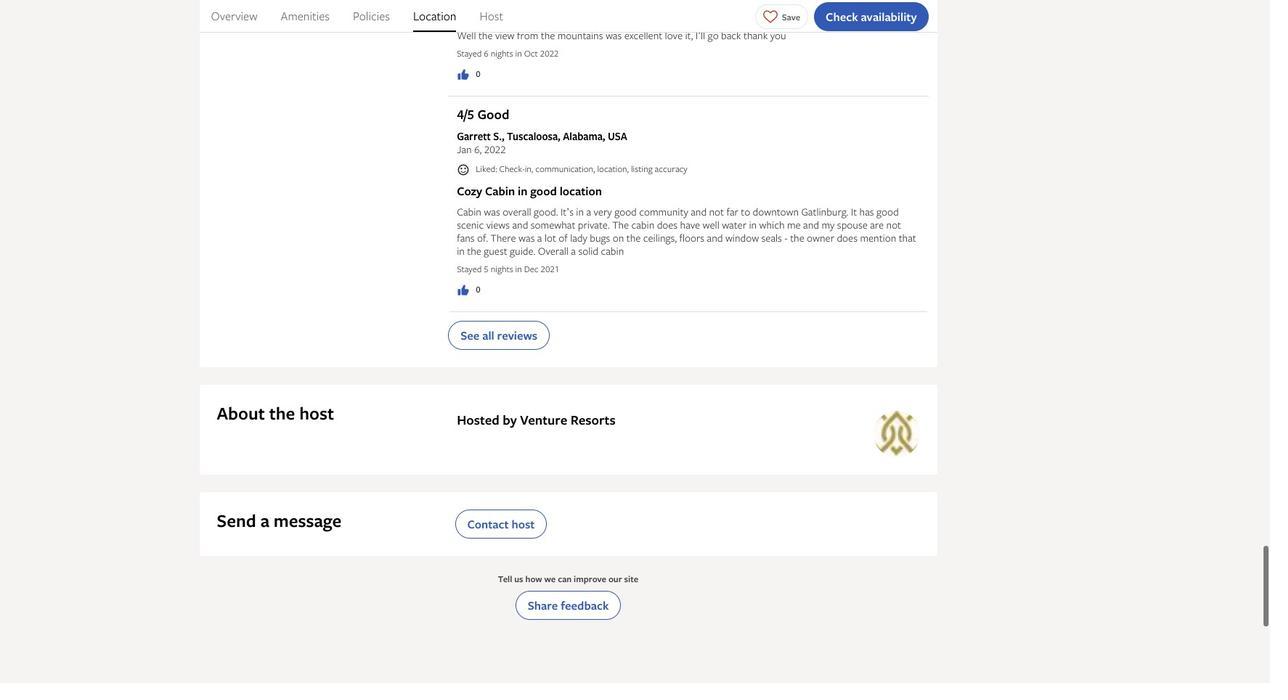 Task type: describe. For each thing, give the bounding box(es) containing it.
5
[[484, 263, 489, 275]]

and right floors
[[707, 231, 723, 244]]

overall
[[538, 244, 569, 257]]

medium image for stayed 5 nights in dec 2021
[[457, 284, 470, 297]]

the left guest
[[467, 244, 481, 257]]

0 for 6
[[476, 68, 480, 80]]

from
[[517, 28, 538, 42]]

lady
[[570, 231, 587, 244]]

which
[[759, 217, 785, 231]]

alabama,
[[563, 129, 605, 143]]

venture
[[520, 411, 567, 429]]

and right views
[[512, 217, 528, 231]]

accuracy
[[655, 163, 688, 175]]

lot
[[545, 231, 556, 244]]

all
[[482, 327, 494, 343]]

the right "on"
[[627, 231, 641, 244]]

listing
[[631, 163, 653, 175]]

stayed for stayed 5 nights in dec 2021
[[457, 263, 482, 275]]

has
[[859, 204, 874, 218]]

the right -
[[790, 231, 804, 244]]

excellent
[[624, 28, 662, 42]]

by
[[503, 411, 517, 429]]

of.
[[477, 231, 488, 244]]

that
[[899, 231, 916, 244]]

see
[[460, 327, 479, 343]]

guest
[[484, 244, 507, 257]]

overview
[[211, 8, 257, 24]]

the right the from
[[541, 28, 555, 42]]

location
[[413, 8, 456, 24]]

private.
[[578, 217, 610, 231]]

me
[[787, 217, 801, 231]]

tell us how we can improve our site
[[498, 573, 638, 585]]

in left dec
[[515, 263, 522, 275]]

site
[[624, 573, 638, 585]]

the inside the vest well the view from the mountains was excellent love it, i'll go back thank you
[[457, 7, 477, 22]]

guide.
[[510, 244, 535, 257]]

my
[[822, 217, 835, 231]]

it,
[[685, 28, 693, 42]]

views
[[486, 217, 510, 231]]

downtown
[[753, 204, 799, 218]]

on
[[613, 231, 624, 244]]

mention
[[860, 231, 896, 244]]

very
[[594, 204, 612, 218]]

check availability button
[[814, 2, 928, 31]]

we
[[544, 573, 556, 585]]

it
[[851, 204, 857, 218]]

and left my
[[803, 217, 819, 231]]

host
[[480, 8, 503, 24]]

can
[[558, 573, 572, 585]]

check availability
[[826, 8, 917, 24]]

check-
[[499, 163, 525, 175]]

a left solid
[[571, 244, 576, 257]]

dec
[[524, 263, 539, 275]]

stayed 6 nights in oct 2022
[[457, 47, 559, 60]]

nights for 6
[[491, 47, 513, 60]]

share feedback
[[528, 597, 609, 613]]

well
[[703, 217, 719, 231]]

contact
[[467, 516, 509, 532]]

amenities link
[[281, 0, 330, 32]]

liked:
[[476, 163, 497, 175]]

cozy
[[457, 183, 482, 199]]

the right about
[[269, 401, 295, 425]]

tuscaloosa,
[[507, 129, 560, 143]]

go
[[708, 28, 719, 42]]

1 horizontal spatial cabin
[[485, 183, 515, 199]]

of
[[559, 231, 568, 244]]

gatlinburg.
[[801, 204, 848, 218]]

in right it's
[[576, 204, 584, 218]]

2021
[[541, 263, 559, 275]]

0 vertical spatial 2022
[[540, 47, 559, 60]]

2022 inside 4/5 good garrett s., tuscaloosa, alabama, usa jan 6, 2022
[[484, 142, 506, 156]]

contact host link
[[455, 509, 547, 538]]

0 for 5
[[476, 283, 480, 295]]

the vest well the view from the mountains was excellent love it, i'll go back thank you
[[457, 7, 786, 42]]

far
[[726, 204, 738, 218]]

jan
[[457, 142, 472, 156]]

usa
[[608, 129, 627, 143]]

1 horizontal spatial does
[[837, 231, 858, 244]]

owner
[[807, 231, 834, 244]]

us
[[514, 573, 523, 585]]

seals
[[761, 231, 782, 244]]

1 vertical spatial cabin
[[457, 204, 481, 218]]

mountains
[[557, 28, 603, 42]]

1 horizontal spatial good
[[614, 204, 637, 218]]

the inside cozy cabin in good location cabin was overall good. it's in a very good community and not far to downtown gatlinburg. it has good scenic views and somewhat private. the cabin does have well water in which me and my spouse are not fans of. there was a lot of lady bugs on the ceilings, floors and window seals - the owner does mention that in the guest guide. overall a solid cabin
[[612, 217, 629, 231]]

communication,
[[535, 163, 595, 175]]

it's
[[560, 204, 574, 218]]

host link
[[480, 0, 503, 32]]

host profile image image
[[873, 411, 920, 457]]

how
[[525, 573, 542, 585]]

a left lot
[[537, 231, 542, 244]]

good
[[477, 105, 509, 123]]

cozy cabin in good location cabin was overall good. it's in a very good community and not far to downtown gatlinburg. it has good scenic views and somewhat private. the cabin does have well water in which me and my spouse are not fans of. there was a lot of lady bugs on the ceilings, floors and window seals - the owner does mention that in the guest guide. overall a solid cabin
[[457, 183, 916, 257]]

0 horizontal spatial not
[[709, 204, 724, 218]]

love
[[665, 28, 683, 42]]



Task type: locate. For each thing, give the bounding box(es) containing it.
the
[[457, 7, 477, 22], [612, 217, 629, 231]]

community
[[639, 204, 688, 218]]

stayed 5 nights in dec 2021
[[457, 263, 559, 275]]

are
[[870, 217, 884, 231]]

about
[[217, 401, 265, 425]]

save
[[782, 11, 800, 23]]

bugs
[[590, 231, 610, 244]]

was left excellent
[[606, 28, 622, 42]]

a left very
[[586, 204, 591, 218]]

list
[[199, 0, 937, 32]]

improve
[[574, 573, 606, 585]]

the up 6
[[478, 28, 493, 42]]

the
[[478, 28, 493, 42], [541, 28, 555, 42], [627, 231, 641, 244], [790, 231, 804, 244], [467, 244, 481, 257], [269, 401, 295, 425]]

location,
[[597, 163, 629, 175]]

1 vertical spatial the
[[612, 217, 629, 231]]

cabin right solid
[[601, 244, 624, 257]]

0
[[476, 68, 480, 80], [476, 283, 480, 295]]

well
[[457, 28, 476, 42]]

2 0 from the top
[[476, 283, 480, 295]]

was inside the vest well the view from the mountains was excellent love it, i'll go back thank you
[[606, 28, 622, 42]]

see all reviews
[[460, 327, 537, 343]]

a
[[586, 204, 591, 218], [537, 231, 542, 244], [571, 244, 576, 257], [260, 509, 269, 533]]

not right the are
[[886, 217, 901, 231]]

4/5 good garrett s., tuscaloosa, alabama, usa jan 6, 2022
[[457, 105, 627, 156]]

2 stayed from the top
[[457, 263, 482, 275]]

nights right 5 on the left
[[491, 263, 513, 275]]

0 down stayed 5 nights in dec 2021
[[476, 283, 480, 295]]

host
[[299, 401, 334, 425], [512, 516, 535, 532]]

2 nights from the top
[[491, 263, 513, 275]]

stayed
[[457, 47, 482, 60], [457, 263, 482, 275]]

1 vertical spatial cabin
[[601, 244, 624, 257]]

1 vertical spatial stayed
[[457, 263, 482, 275]]

1 horizontal spatial the
[[612, 217, 629, 231]]

small image
[[457, 163, 470, 176]]

was right the there on the top of the page
[[519, 231, 535, 244]]

the right very
[[612, 217, 629, 231]]

0 vertical spatial 0 button
[[457, 68, 480, 81]]

the up well
[[457, 7, 477, 22]]

medium image up 4/5
[[457, 68, 470, 81]]

in left the oct
[[515, 47, 522, 60]]

1 stayed from the top
[[457, 47, 482, 60]]

nights
[[491, 47, 513, 60], [491, 263, 513, 275]]

stayed left 5 on the left
[[457, 263, 482, 275]]

0 vertical spatial the
[[457, 7, 477, 22]]

0 button for stayed 5 nights in dec 2021
[[457, 283, 480, 297]]

cabin down cozy
[[457, 204, 481, 218]]

2 0 button from the top
[[457, 283, 480, 297]]

our
[[608, 573, 622, 585]]

good right very
[[614, 204, 637, 218]]

see all reviews button
[[448, 321, 550, 350]]

0 vertical spatial stayed
[[457, 47, 482, 60]]

share
[[528, 597, 558, 613]]

message
[[274, 509, 342, 533]]

liked: check-in, communication, location, listing accuracy
[[476, 163, 688, 175]]

amenities
[[281, 8, 330, 24]]

0 vertical spatial was
[[606, 28, 622, 42]]

1 vertical spatial 0 button
[[457, 283, 480, 297]]

1 vertical spatial was
[[484, 204, 500, 218]]

2 vertical spatial was
[[519, 231, 535, 244]]

0 vertical spatial cabin
[[631, 217, 654, 231]]

4/5
[[457, 105, 474, 123]]

2 medium image from the top
[[457, 284, 470, 297]]

1 0 button from the top
[[457, 68, 480, 81]]

about the host
[[217, 401, 334, 425]]

there
[[490, 231, 516, 244]]

medium image for stayed 6 nights in oct 2022
[[457, 68, 470, 81]]

1 vertical spatial nights
[[491, 263, 513, 275]]

1 nights from the top
[[491, 47, 513, 60]]

and up floors
[[691, 204, 707, 218]]

does right my
[[837, 231, 858, 244]]

availability
[[861, 8, 917, 24]]

0 horizontal spatial was
[[484, 204, 500, 218]]

have
[[680, 217, 700, 231]]

1 0 from the top
[[476, 68, 480, 80]]

good
[[530, 183, 557, 199], [614, 204, 637, 218], [876, 204, 899, 218]]

back
[[721, 28, 741, 42]]

0 vertical spatial cabin
[[485, 183, 515, 199]]

you
[[770, 28, 786, 42]]

good.
[[534, 204, 558, 218]]

water
[[722, 217, 746, 231]]

1 horizontal spatial cabin
[[631, 217, 654, 231]]

0 horizontal spatial good
[[530, 183, 557, 199]]

location
[[560, 183, 602, 199]]

overall
[[503, 204, 531, 218]]

medium image up see
[[457, 284, 470, 297]]

6
[[484, 47, 489, 60]]

0 vertical spatial host
[[299, 401, 334, 425]]

floors
[[679, 231, 704, 244]]

a right send
[[260, 509, 269, 533]]

1 vertical spatial host
[[512, 516, 535, 532]]

scenic
[[457, 217, 484, 231]]

does left have
[[657, 217, 678, 231]]

oct
[[524, 47, 538, 60]]

0 horizontal spatial the
[[457, 7, 477, 22]]

i'll
[[695, 28, 705, 42]]

1 medium image from the top
[[457, 68, 470, 81]]

not left far
[[709, 204, 724, 218]]

in left of.
[[457, 244, 465, 257]]

0 horizontal spatial cabin
[[601, 244, 624, 257]]

nights for 5
[[491, 263, 513, 275]]

hosted
[[457, 411, 499, 429]]

cabin
[[631, 217, 654, 231], [601, 244, 624, 257]]

1 vertical spatial medium image
[[457, 284, 470, 297]]

share feedback link
[[515, 591, 621, 620]]

0 button for stayed 6 nights in oct 2022
[[457, 68, 480, 81]]

2022 right 6,
[[484, 142, 506, 156]]

in
[[515, 47, 522, 60], [518, 183, 527, 199], [576, 204, 584, 218], [749, 217, 757, 231], [457, 244, 465, 257], [515, 263, 522, 275]]

2022 right the oct
[[540, 47, 559, 60]]

window
[[725, 231, 759, 244]]

1 horizontal spatial host
[[512, 516, 535, 532]]

policies
[[353, 8, 390, 24]]

feedback
[[561, 597, 609, 613]]

0 vertical spatial 0
[[476, 68, 480, 80]]

0 vertical spatial nights
[[491, 47, 513, 60]]

solid
[[578, 244, 598, 257]]

in,
[[525, 163, 533, 175]]

0 horizontal spatial host
[[299, 401, 334, 425]]

fans
[[457, 231, 475, 244]]

2 horizontal spatial good
[[876, 204, 899, 218]]

0 button down stayed 5 nights in dec 2021
[[457, 283, 480, 297]]

send
[[217, 509, 256, 533]]

medium image
[[457, 68, 470, 81], [457, 284, 470, 297]]

0 horizontal spatial does
[[657, 217, 678, 231]]

1 horizontal spatial not
[[886, 217, 901, 231]]

6,
[[474, 142, 482, 156]]

check
[[826, 8, 858, 24]]

good right has
[[876, 204, 899, 218]]

1 vertical spatial 2022
[[484, 142, 506, 156]]

0 down stayed 6 nights in oct 2022
[[476, 68, 480, 80]]

cabin right "on"
[[631, 217, 654, 231]]

in up 'overall'
[[518, 183, 527, 199]]

was left 'overall'
[[484, 204, 500, 218]]

list containing overview
[[199, 0, 937, 32]]

0 button down well
[[457, 68, 480, 81]]

cabin down check- at the top of the page
[[485, 183, 515, 199]]

0 horizontal spatial cabin
[[457, 204, 481, 218]]

1 vertical spatial 0
[[476, 283, 480, 295]]

hosted by venture resorts
[[457, 411, 616, 429]]

spouse
[[837, 217, 868, 231]]

send a message
[[217, 509, 342, 533]]

reviews
[[497, 327, 537, 343]]

overview link
[[211, 0, 257, 32]]

ceilings,
[[643, 231, 677, 244]]

1 horizontal spatial was
[[519, 231, 535, 244]]

0 horizontal spatial 2022
[[484, 142, 506, 156]]

-
[[784, 231, 788, 244]]

good up good.
[[530, 183, 557, 199]]

view
[[495, 28, 514, 42]]

nights right 6
[[491, 47, 513, 60]]

0 vertical spatial medium image
[[457, 68, 470, 81]]

1 horizontal spatial 2022
[[540, 47, 559, 60]]

2 horizontal spatial was
[[606, 28, 622, 42]]

stayed left 6
[[457, 47, 482, 60]]

0 button
[[457, 68, 480, 81], [457, 283, 480, 297]]

policies link
[[353, 0, 390, 32]]

stayed for stayed 6 nights in oct 2022
[[457, 47, 482, 60]]

in right water
[[749, 217, 757, 231]]

tell
[[498, 573, 512, 585]]



Task type: vqa. For each thing, say whether or not it's contained in the screenshot.
Next month icon
no



